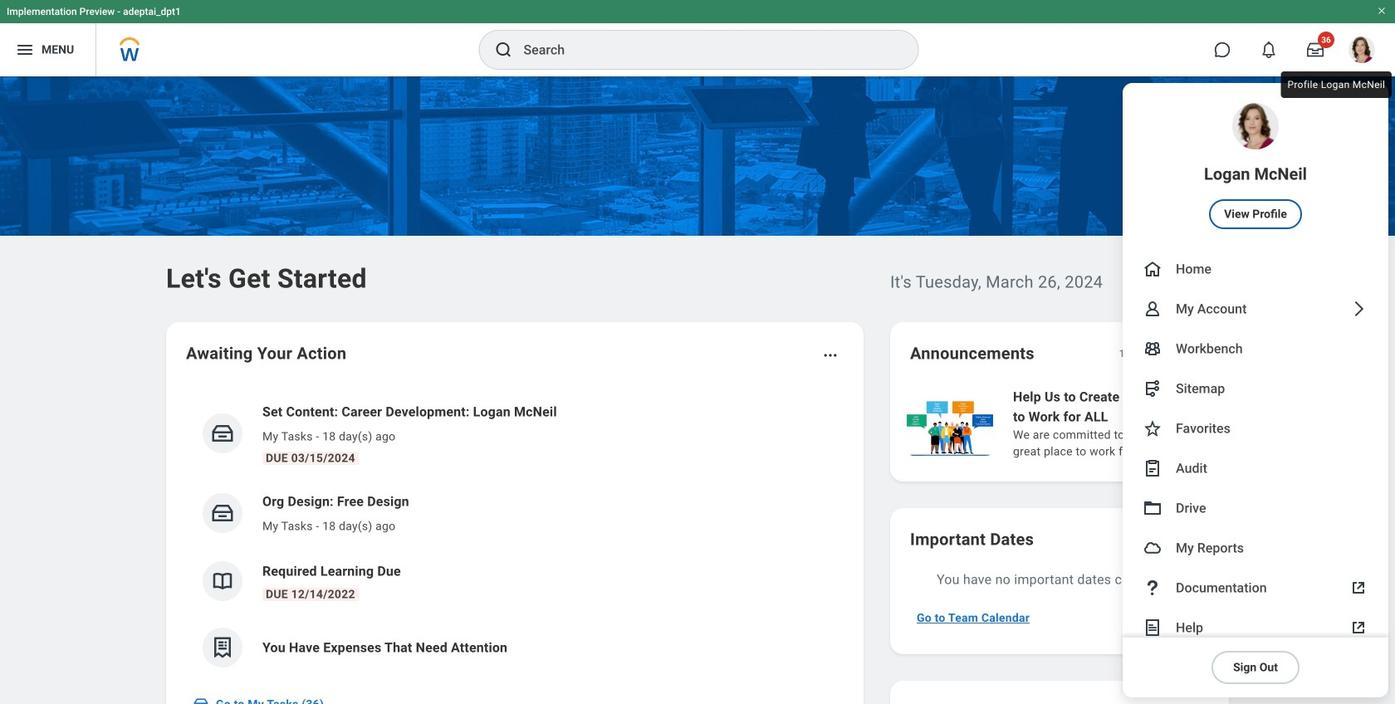 Task type: locate. For each thing, give the bounding box(es) containing it.
2 menu item from the top
[[1123, 249, 1389, 289]]

2 ext link image from the top
[[1349, 618, 1369, 638]]

ext link image for tenth 'menu item' from the top of the page
[[1349, 578, 1369, 598]]

list
[[904, 385, 1396, 462], [186, 389, 844, 681]]

related actions image
[[822, 347, 839, 364]]

document image
[[1143, 618, 1163, 638]]

6 menu item from the top
[[1123, 409, 1389, 449]]

1 vertical spatial ext link image
[[1349, 618, 1369, 638]]

inbox image
[[210, 501, 235, 526], [193, 696, 209, 705]]

dashboard expenses image
[[210, 636, 235, 660]]

1 horizontal spatial list
[[904, 385, 1396, 462]]

book open image
[[210, 569, 235, 594]]

0 horizontal spatial list
[[186, 389, 844, 681]]

menu item
[[1123, 83, 1389, 249], [1123, 249, 1389, 289], [1123, 289, 1389, 329], [1123, 329, 1389, 369], [1123, 369, 1389, 409], [1123, 409, 1389, 449], [1123, 449, 1389, 488], [1123, 488, 1389, 528], [1123, 528, 1389, 568], [1123, 568, 1389, 608], [1123, 608, 1389, 648]]

0 vertical spatial ext link image
[[1349, 578, 1369, 598]]

11 menu item from the top
[[1123, 608, 1389, 648]]

1 menu item from the top
[[1123, 83, 1389, 249]]

chevron left small image
[[1158, 346, 1175, 362]]

contact card matrix manager image
[[1143, 339, 1163, 359]]

banner
[[0, 0, 1396, 698]]

avatar image
[[1143, 538, 1163, 558]]

main content
[[0, 76, 1396, 705]]

7 menu item from the top
[[1123, 449, 1389, 488]]

status
[[1120, 347, 1146, 361]]

justify image
[[15, 40, 35, 60]]

tooltip
[[1278, 68, 1396, 101]]

0 horizontal spatial inbox image
[[193, 696, 209, 705]]

endpoints image
[[1143, 379, 1163, 399]]

ext link image
[[1349, 578, 1369, 598], [1349, 618, 1369, 638]]

paste image
[[1143, 459, 1163, 479]]

1 vertical spatial inbox image
[[193, 696, 209, 705]]

5 menu item from the top
[[1123, 369, 1389, 409]]

chevron right small image
[[1188, 346, 1205, 362]]

user image
[[1143, 299, 1163, 319]]

1 horizontal spatial inbox image
[[210, 501, 235, 526]]

9 menu item from the top
[[1123, 528, 1389, 568]]

menu
[[1123, 83, 1389, 698]]

question image
[[1143, 578, 1163, 598]]

1 ext link image from the top
[[1349, 578, 1369, 598]]

0 vertical spatial inbox image
[[210, 501, 235, 526]]



Task type: vqa. For each thing, say whether or not it's contained in the screenshot.
NEW YORK
no



Task type: describe. For each thing, give the bounding box(es) containing it.
search image
[[494, 40, 514, 60]]

inbox large image
[[1308, 42, 1324, 58]]

8 menu item from the top
[[1123, 488, 1389, 528]]

4 menu item from the top
[[1123, 329, 1389, 369]]

close environment banner image
[[1377, 6, 1387, 16]]

ext link image for 1st 'menu item' from the bottom
[[1349, 618, 1369, 638]]

10 menu item from the top
[[1123, 568, 1389, 608]]

logan mcneil image
[[1349, 37, 1376, 63]]

folder open image
[[1143, 498, 1163, 518]]

3 menu item from the top
[[1123, 289, 1389, 329]]

Search Workday  search field
[[524, 32, 884, 68]]

home image
[[1143, 259, 1163, 279]]

inbox image
[[210, 421, 235, 446]]

notifications large image
[[1261, 42, 1278, 58]]

chevron right image
[[1349, 299, 1369, 319]]

star image
[[1143, 419, 1163, 439]]



